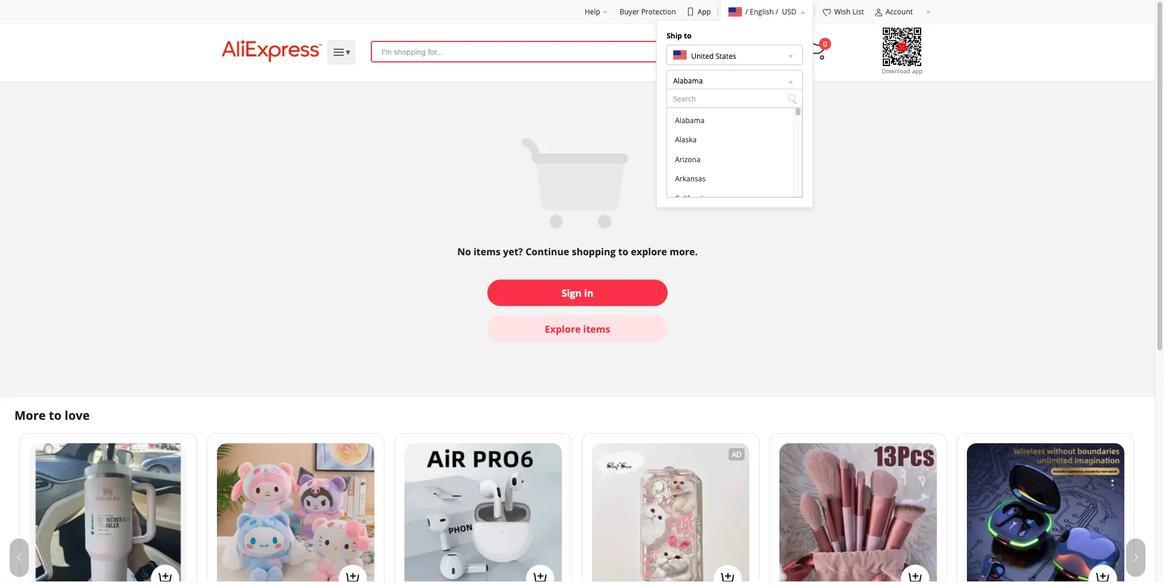 Task type: vqa. For each thing, say whether or not it's contained in the screenshot.
the -
no



Task type: describe. For each thing, give the bounding box(es) containing it.
dollar
[[703, 154, 723, 164]]

size image
[[822, 8, 832, 17]]

alaska
[[675, 134, 697, 144]]

ship
[[667, 30, 682, 40]]

buyer protection link
[[620, 7, 676, 17]]

ad link
[[582, 433, 760, 583]]

1 / from the left
[[746, 7, 748, 17]]

continue
[[526, 245, 569, 258]]

to for ship to
[[684, 30, 692, 40]]

ship to
[[667, 30, 692, 40]]

in
[[584, 286, 594, 299]]

)
[[725, 154, 727, 164]]

1 vertical spatial alabama
[[675, 115, 705, 125]]

size image
[[874, 8, 884, 17]]

sign
[[562, 286, 582, 299]]

usd ( us dollar )
[[672, 154, 727, 164]]

1 horizontal spatial usd
[[782, 7, 797, 17]]

explore
[[631, 245, 667, 258]]

buyer
[[620, 7, 639, 17]]

alabama inside "link"
[[673, 75, 703, 85]]

items for explore
[[583, 323, 610, 335]]

sign in button
[[488, 280, 668, 306]]

wish list
[[834, 7, 864, 17]]

california
[[675, 193, 707, 203]]

0 link
[[806, 38, 831, 60]]

alabama link
[[667, 70, 803, 91]]

items for no
[[474, 245, 501, 258]]

explore items link
[[488, 316, 668, 342]]

currency
[[667, 134, 699, 144]]

2 / from the left
[[776, 7, 779, 17]]

arkansas
[[675, 173, 706, 183]]

language
[[667, 90, 701, 100]]

more
[[14, 407, 46, 424]]



Task type: locate. For each thing, give the bounding box(es) containing it.
account
[[886, 7, 913, 17]]

arizona
[[675, 154, 701, 164]]

united states
[[691, 51, 736, 61]]

1 horizontal spatial to
[[618, 245, 629, 258]]

to left explore on the top of the page
[[618, 245, 629, 258]]

united states link
[[667, 45, 803, 65]]

1 vertical spatial items
[[583, 323, 610, 335]]

usd ( us dollar ) link
[[672, 150, 727, 169]]

no
[[457, 245, 471, 258]]

/
[[746, 7, 748, 17], [776, 7, 779, 17]]

explore items
[[545, 323, 610, 335]]

ad
[[732, 450, 742, 460]]

1 vertical spatial to
[[618, 245, 629, 258]]

buyer protection
[[620, 7, 676, 17]]

to left 'love'
[[49, 407, 62, 424]]

list
[[853, 7, 864, 17]]

0 horizontal spatial to
[[49, 407, 62, 424]]

wish
[[834, 7, 851, 17]]

0 vertical spatial alabama
[[673, 75, 703, 85]]

1 vertical spatial usd
[[672, 154, 686, 164]]

yet?
[[503, 245, 523, 258]]

no items yet? continue shopping to explore more.
[[457, 245, 698, 258]]

to for more to love
[[49, 407, 62, 424]]

protection
[[641, 7, 676, 17]]

0 vertical spatial items
[[474, 245, 501, 258]]

0 horizontal spatial items
[[474, 245, 501, 258]]

more to love
[[14, 407, 90, 424]]

/ left english
[[746, 7, 748, 17]]

download app image
[[866, 25, 938, 76]]

items
[[474, 245, 501, 258], [583, 323, 610, 335]]

0 vertical spatial to
[[684, 30, 692, 40]]

0
[[823, 39, 827, 49]]

help
[[585, 7, 601, 17]]

alabama up alaska
[[675, 115, 705, 125]]

I'm shopping for... text field
[[382, 42, 782, 61]]

0 vertical spatial usd
[[782, 7, 797, 17]]

1 horizontal spatial items
[[583, 323, 610, 335]]

2 horizontal spatial to
[[684, 30, 692, 40]]

(
[[688, 154, 690, 164]]

to right ship
[[684, 30, 692, 40]]

items right explore
[[583, 323, 610, 335]]

sign in
[[562, 286, 594, 299]]

usd left (
[[672, 154, 686, 164]]

united
[[691, 51, 714, 61]]

app link
[[686, 6, 711, 17]]

alabama
[[673, 75, 703, 85], [675, 115, 705, 125]]

love
[[65, 407, 90, 424]]

items right no
[[474, 245, 501, 258]]

/ english / usd
[[746, 7, 797, 17]]

0 horizontal spatial /
[[746, 7, 748, 17]]

Search text field
[[667, 89, 803, 108]]

/ right english
[[776, 7, 779, 17]]

explore
[[545, 323, 581, 335]]

more.
[[670, 245, 698, 258]]

usd right english
[[782, 7, 797, 17]]

account link
[[874, 7, 931, 17]]

english
[[750, 7, 774, 17]]

wish list link
[[822, 7, 864, 17]]

states
[[716, 51, 736, 61]]

to
[[684, 30, 692, 40], [618, 245, 629, 258], [49, 407, 62, 424]]

0 horizontal spatial usd
[[672, 154, 686, 164]]

usd
[[782, 7, 797, 17], [672, 154, 686, 164]]

app
[[698, 7, 711, 17]]

2 vertical spatial to
[[49, 407, 62, 424]]

alabama up the language
[[673, 75, 703, 85]]

shopping
[[572, 245, 616, 258]]

1 horizontal spatial /
[[776, 7, 779, 17]]

us
[[692, 154, 701, 164]]



